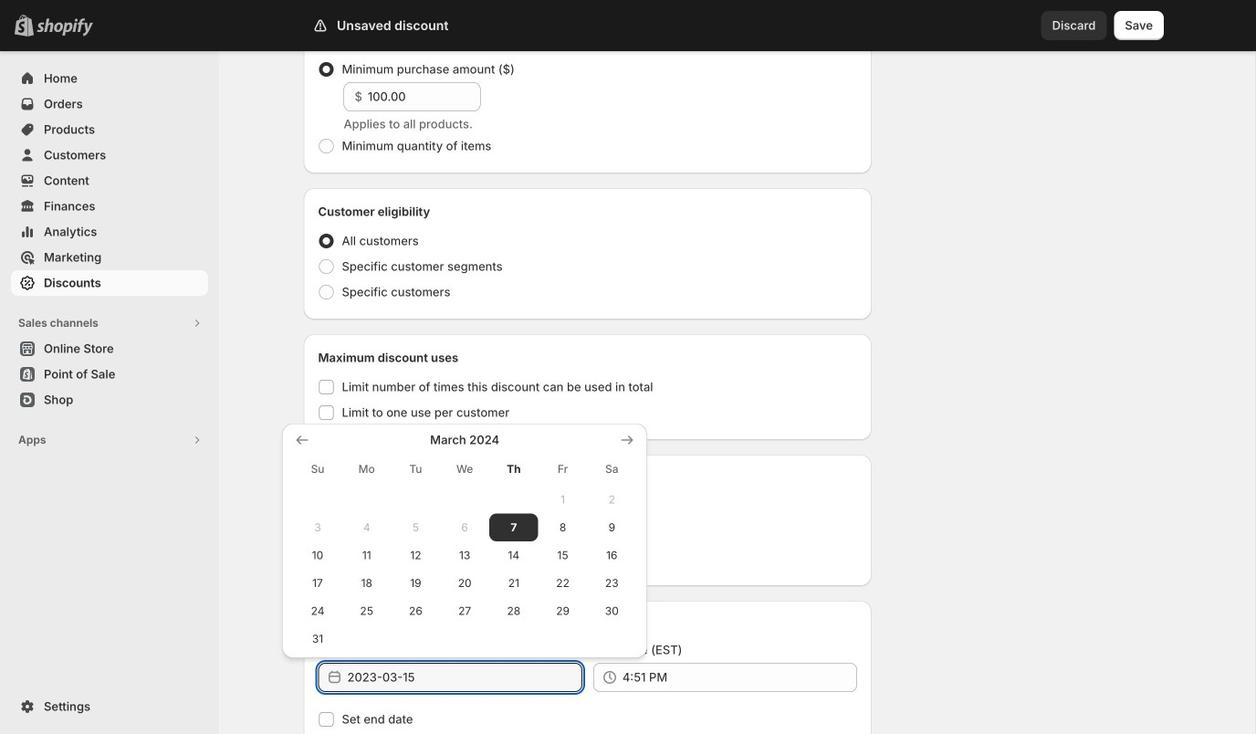 Task type: vqa. For each thing, say whether or not it's contained in the screenshot.
Sunday "element"
yes



Task type: describe. For each thing, give the bounding box(es) containing it.
Enter time text field
[[623, 663, 858, 692]]

wednesday element
[[440, 453, 489, 486]]

sunday element
[[293, 453, 342, 486]]

tuesday element
[[391, 453, 440, 486]]

shopify image
[[37, 18, 93, 36]]



Task type: locate. For each thing, give the bounding box(es) containing it.
thursday element
[[489, 453, 538, 486]]

friday element
[[538, 453, 587, 486]]

saturday element
[[587, 453, 637, 486]]

grid
[[293, 431, 637, 653]]

YYYY-MM-DD text field
[[347, 663, 582, 692]]

monday element
[[342, 453, 391, 486]]

0.00 text field
[[368, 82, 481, 111]]



